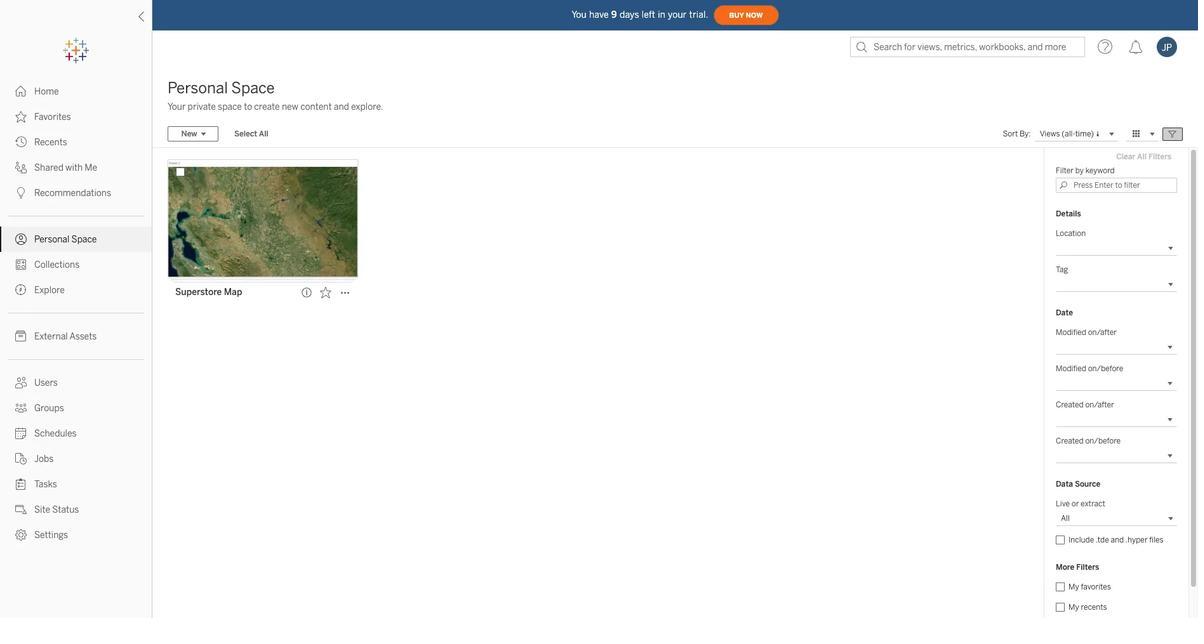 Task type: describe. For each thing, give the bounding box(es) containing it.
details
[[1056, 210, 1081, 218]]

all for clear
[[1138, 152, 1147, 161]]

left
[[642, 9, 656, 20]]

modified for modified on/before
[[1056, 365, 1087, 373]]

on/before for modified on/before
[[1088, 365, 1124, 373]]

by text only_f5he34f image for collections
[[15, 259, 27, 271]]

9
[[611, 9, 617, 20]]

recommendations
[[34, 188, 111, 199]]

trial.
[[689, 9, 709, 20]]

content
[[301, 102, 332, 112]]

navigation panel element
[[0, 38, 152, 548]]

groups link
[[0, 396, 152, 421]]

buy now button
[[714, 5, 779, 25]]

superstore map
[[175, 287, 242, 298]]

have
[[589, 9, 609, 20]]

views (all-time)
[[1040, 129, 1094, 138]]

1 vertical spatial filters
[[1077, 563, 1100, 572]]

tasks link
[[0, 472, 152, 497]]

location
[[1056, 229, 1086, 238]]

by text only_f5he34f image for favorites
[[15, 111, 27, 123]]

space
[[218, 102, 242, 112]]

site status link
[[0, 497, 152, 523]]

me
[[85, 163, 97, 173]]

collections
[[34, 260, 80, 271]]

select all
[[234, 130, 268, 138]]

my favorites
[[1069, 583, 1111, 592]]

personal space
[[34, 234, 97, 245]]

space for personal space
[[71, 234, 97, 245]]

you have 9 days left in your trial.
[[572, 9, 709, 20]]

tag
[[1056, 265, 1068, 274]]

clear
[[1117, 152, 1136, 161]]

schedules
[[34, 429, 77, 439]]

recommendations link
[[0, 180, 152, 206]]

site
[[34, 505, 50, 516]]

.hyper
[[1126, 536, 1148, 545]]

your
[[668, 9, 687, 20]]

source
[[1075, 480, 1101, 489]]

by text only_f5he34f image for external assets
[[15, 331, 27, 342]]

by text only_f5he34f image for explore
[[15, 285, 27, 296]]

more filters
[[1056, 563, 1100, 572]]

modified on/after
[[1056, 328, 1117, 337]]

settings link
[[0, 523, 152, 548]]

collections link
[[0, 252, 152, 278]]

space for personal space your private space to create new content and explore.
[[231, 79, 275, 97]]

home link
[[0, 79, 152, 104]]

my for my favorites
[[1069, 583, 1080, 592]]

.tde
[[1096, 536, 1109, 545]]

extract
[[1081, 500, 1106, 509]]

modified for modified on/after
[[1056, 328, 1087, 337]]

select
[[234, 130, 257, 138]]

assets
[[69, 332, 97, 342]]

by text only_f5he34f image for personal space
[[15, 234, 27, 245]]

settings
[[34, 530, 68, 541]]

my for my recents
[[1069, 603, 1080, 612]]

create
[[254, 102, 280, 112]]

include .tde and .hyper files
[[1069, 536, 1164, 545]]

live
[[1056, 500, 1070, 509]]

by text only_f5he34f image for schedules
[[15, 428, 27, 439]]

Created on/before text field
[[1056, 448, 1177, 464]]

new
[[282, 102, 299, 112]]

filters inside clear all filters button
[[1149, 152, 1172, 161]]

users link
[[0, 370, 152, 396]]

Created on/after text field
[[1056, 412, 1177, 427]]

jobs link
[[0, 446, 152, 472]]

created on/before
[[1056, 437, 1121, 446]]

your
[[168, 102, 186, 112]]

or
[[1072, 500, 1079, 509]]

recents
[[34, 137, 67, 148]]

schedules link
[[0, 421, 152, 446]]

date
[[1056, 309, 1073, 318]]

external assets link
[[0, 324, 152, 349]]

created for created on/after
[[1056, 401, 1084, 410]]

recents
[[1081, 603, 1107, 612]]

Modified on/after text field
[[1056, 340, 1177, 355]]

new
[[181, 130, 197, 138]]

by text only_f5he34f image for home
[[15, 86, 27, 97]]

modified on/before
[[1056, 365, 1124, 373]]

favorites
[[34, 112, 71, 123]]

created for created on/before
[[1056, 437, 1084, 446]]

external
[[34, 332, 68, 342]]

personal space link
[[0, 227, 152, 252]]

buy now
[[729, 11, 763, 19]]

explore link
[[0, 278, 152, 303]]

map
[[224, 287, 242, 298]]

explore.
[[351, 102, 383, 112]]

Modified on/before text field
[[1056, 376, 1177, 391]]



Task type: locate. For each thing, give the bounding box(es) containing it.
1 my from the top
[[1069, 583, 1080, 592]]

space inside personal space your private space to create new content and explore.
[[231, 79, 275, 97]]

personal up private
[[168, 79, 228, 97]]

by text only_f5he34f image for recents
[[15, 137, 27, 148]]

created on/after
[[1056, 401, 1115, 410]]

site status
[[34, 505, 79, 516]]

files
[[1150, 536, 1164, 545]]

0 vertical spatial space
[[231, 79, 275, 97]]

space
[[231, 79, 275, 97], [71, 234, 97, 245]]

views (all-time) button
[[1035, 126, 1118, 142]]

new button
[[168, 126, 218, 142]]

6 by text only_f5he34f image from the top
[[15, 479, 27, 490]]

0 horizontal spatial all
[[259, 130, 268, 138]]

by text only_f5he34f image left home
[[15, 86, 27, 97]]

main navigation. press the up and down arrow keys to access links. element
[[0, 79, 152, 548]]

2 horizontal spatial all
[[1138, 152, 1147, 161]]

by text only_f5he34f image for jobs
[[15, 453, 27, 465]]

private
[[188, 102, 216, 112]]

by text only_f5he34f image left collections
[[15, 259, 27, 271]]

by text only_f5he34f image inside home link
[[15, 86, 27, 97]]

by text only_f5he34f image left settings
[[15, 530, 27, 541]]

all for select
[[259, 130, 268, 138]]

2 my from the top
[[1069, 603, 1080, 612]]

with
[[65, 163, 83, 173]]

personal inside personal space link
[[34, 234, 69, 245]]

select all button
[[226, 126, 277, 142]]

0 vertical spatial filters
[[1149, 152, 1172, 161]]

views
[[1040, 129, 1060, 138]]

1 by text only_f5he34f image from the top
[[15, 86, 27, 97]]

7 by text only_f5he34f image from the top
[[15, 428, 27, 439]]

2 created from the top
[[1056, 437, 1084, 446]]

by text only_f5he34f image inside jobs link
[[15, 453, 27, 465]]

my down more filters
[[1069, 583, 1080, 592]]

all
[[259, 130, 268, 138], [1138, 152, 1147, 161], [1061, 514, 1070, 523]]

by text only_f5he34f image inside explore link
[[15, 285, 27, 296]]

3 by text only_f5he34f image from the top
[[15, 187, 27, 199]]

keyword
[[1086, 166, 1115, 175]]

Filter by keyword text field
[[1056, 178, 1177, 193]]

space up 'collections' link
[[71, 234, 97, 245]]

modified
[[1056, 328, 1087, 337], [1056, 365, 1087, 373]]

1 vertical spatial space
[[71, 234, 97, 245]]

0 vertical spatial personal
[[168, 79, 228, 97]]

8 by text only_f5he34f image from the top
[[15, 453, 27, 465]]

by text only_f5he34f image inside 'collections' link
[[15, 259, 27, 271]]

and inside personal space your private space to create new content and explore.
[[334, 102, 349, 112]]

on/after up modified on/after text field on the bottom of the page
[[1088, 328, 1117, 337]]

0 vertical spatial and
[[334, 102, 349, 112]]

all right clear on the top right
[[1138, 152, 1147, 161]]

personal inside personal space your private space to create new content and explore.
[[168, 79, 228, 97]]

by text only_f5he34f image left favorites
[[15, 111, 27, 123]]

in
[[658, 9, 666, 20]]

2 by text only_f5he34f image from the top
[[15, 162, 27, 173]]

1 horizontal spatial and
[[1111, 536, 1124, 545]]

on/before up modified on/before text box
[[1088, 365, 1124, 373]]

created down created on/after
[[1056, 437, 1084, 446]]

favorites
[[1081, 583, 1111, 592]]

5 by text only_f5he34f image from the top
[[15, 331, 27, 342]]

live or extract
[[1056, 500, 1106, 509]]

1 by text only_f5he34f image from the top
[[15, 111, 27, 123]]

by text only_f5he34f image inside users link
[[15, 377, 27, 389]]

space inside main navigation. press the up and down arrow keys to access links. element
[[71, 234, 97, 245]]

on/before for created on/before
[[1086, 437, 1121, 446]]

tasks
[[34, 480, 57, 490]]

by text only_f5he34f image left tasks on the bottom left of the page
[[15, 479, 27, 490]]

by text only_f5he34f image inside site status link
[[15, 504, 27, 516]]

filters up my favorites
[[1077, 563, 1100, 572]]

my left recents
[[1069, 603, 1080, 612]]

all inside select all "button"
[[259, 130, 268, 138]]

3 by text only_f5he34f image from the top
[[15, 259, 27, 271]]

by text only_f5he34f image for settings
[[15, 530, 27, 541]]

1 modified from the top
[[1056, 328, 1087, 337]]

on/before
[[1088, 365, 1124, 373], [1086, 437, 1121, 446]]

by text only_f5he34f image for site status
[[15, 504, 27, 516]]

by text only_f5he34f image left recommendations
[[15, 187, 27, 199]]

superstore
[[175, 287, 222, 298]]

include
[[1069, 536, 1094, 545]]

1 vertical spatial modified
[[1056, 365, 1087, 373]]

home
[[34, 86, 59, 97]]

Search for views, metrics, workbooks, and more text field
[[850, 37, 1085, 57]]

1 horizontal spatial all
[[1061, 514, 1070, 523]]

by text only_f5he34f image inside recommendations link
[[15, 187, 27, 199]]

by text only_f5he34f image inside personal space link
[[15, 234, 27, 245]]

on/before up the created on/before text field
[[1086, 437, 1121, 446]]

on/after for modified on/after
[[1088, 328, 1117, 337]]

more
[[1056, 563, 1075, 572]]

on/after up created on/after text box
[[1086, 401, 1115, 410]]

by text only_f5he34f image inside recents 'link'
[[15, 137, 27, 148]]

status
[[52, 505, 79, 516]]

personal
[[168, 79, 228, 97], [34, 234, 69, 245]]

by text only_f5he34f image inside groups link
[[15, 403, 27, 414]]

space up to
[[231, 79, 275, 97]]

by text only_f5he34f image left jobs at the left bottom of the page
[[15, 453, 27, 465]]

filter by keyword
[[1056, 166, 1115, 175]]

0 horizontal spatial and
[[334, 102, 349, 112]]

days
[[620, 9, 639, 20]]

explore
[[34, 285, 65, 296]]

and right the .tde
[[1111, 536, 1124, 545]]

1 vertical spatial and
[[1111, 536, 1124, 545]]

data
[[1056, 480, 1073, 489]]

created
[[1056, 401, 1084, 410], [1056, 437, 1084, 446]]

by text only_f5he34f image left groups
[[15, 403, 27, 414]]

0 vertical spatial my
[[1069, 583, 1080, 592]]

modified up created on/after
[[1056, 365, 1087, 373]]

time)
[[1076, 129, 1094, 138]]

1 vertical spatial personal
[[34, 234, 69, 245]]

by text only_f5he34f image left shared
[[15, 162, 27, 173]]

and right content
[[334, 102, 349, 112]]

0 vertical spatial all
[[259, 130, 268, 138]]

by text only_f5he34f image left recents
[[15, 137, 27, 148]]

you
[[572, 9, 587, 20]]

by text only_f5he34f image inside shared with me link
[[15, 162, 27, 173]]

1 horizontal spatial space
[[231, 79, 275, 97]]

my
[[1069, 583, 1080, 592], [1069, 603, 1080, 612]]

jobs
[[34, 454, 54, 465]]

all right the "select"
[[259, 130, 268, 138]]

sort
[[1003, 130, 1018, 138]]

by text only_f5he34f image for tasks
[[15, 479, 27, 490]]

filters
[[1149, 152, 1172, 161], [1077, 563, 1100, 572]]

by text only_f5he34f image inside settings link
[[15, 530, 27, 541]]

shared
[[34, 163, 63, 173]]

favorites link
[[0, 104, 152, 130]]

by text only_f5he34f image for users
[[15, 377, 27, 389]]

grid view image
[[1131, 128, 1143, 140]]

by text only_f5he34f image
[[15, 86, 27, 97], [15, 137, 27, 148], [15, 187, 27, 199], [15, 234, 27, 245], [15, 377, 27, 389], [15, 403, 27, 414], [15, 428, 27, 439], [15, 453, 27, 465], [15, 530, 27, 541]]

1 vertical spatial on/after
[[1086, 401, 1115, 410]]

by text only_f5he34f image for groups
[[15, 403, 27, 414]]

external assets
[[34, 332, 97, 342]]

clear all filters
[[1117, 152, 1172, 161]]

1 vertical spatial created
[[1056, 437, 1084, 446]]

all inside all dropdown button
[[1061, 514, 1070, 523]]

(all-
[[1062, 129, 1076, 138]]

all inside clear all filters button
[[1138, 152, 1147, 161]]

0 horizontal spatial filters
[[1077, 563, 1100, 572]]

by text only_f5he34f image inside tasks link
[[15, 479, 27, 490]]

by text only_f5he34f image inside external assets link
[[15, 331, 27, 342]]

4 by text only_f5he34f image from the top
[[15, 234, 27, 245]]

filter
[[1056, 166, 1074, 175]]

groups
[[34, 403, 64, 414]]

on/after
[[1088, 328, 1117, 337], [1086, 401, 1115, 410]]

0 horizontal spatial personal
[[34, 234, 69, 245]]

by text only_f5he34f image left explore
[[15, 285, 27, 296]]

4 by text only_f5he34f image from the top
[[15, 285, 27, 296]]

sort by:
[[1003, 130, 1031, 138]]

2 vertical spatial all
[[1061, 514, 1070, 523]]

by text only_f5he34f image left the personal space
[[15, 234, 27, 245]]

1 vertical spatial all
[[1138, 152, 1147, 161]]

7 by text only_f5he34f image from the top
[[15, 504, 27, 516]]

shared with me link
[[0, 155, 152, 180]]

1 horizontal spatial filters
[[1149, 152, 1172, 161]]

users
[[34, 378, 58, 389]]

by
[[1076, 166, 1084, 175]]

by text only_f5he34f image left users
[[15, 377, 27, 389]]

6 by text only_f5he34f image from the top
[[15, 403, 27, 414]]

by:
[[1020, 130, 1031, 138]]

by text only_f5he34f image left external
[[15, 331, 27, 342]]

all button
[[1056, 511, 1177, 527]]

0 vertical spatial created
[[1056, 401, 1084, 410]]

by text only_f5he34f image left site
[[15, 504, 27, 516]]

personal for personal space
[[34, 234, 69, 245]]

shared with me
[[34, 163, 97, 173]]

by text only_f5he34f image inside schedules link
[[15, 428, 27, 439]]

1 horizontal spatial personal
[[168, 79, 228, 97]]

my recents
[[1069, 603, 1107, 612]]

clear all filters button
[[1111, 149, 1177, 164]]

buy
[[729, 11, 744, 19]]

by text only_f5he34f image inside favorites link
[[15, 111, 27, 123]]

0 horizontal spatial space
[[71, 234, 97, 245]]

to
[[244, 102, 252, 112]]

personal space your private space to create new content and explore.
[[168, 79, 383, 112]]

all down live
[[1061, 514, 1070, 523]]

1 vertical spatial my
[[1069, 603, 1080, 612]]

and
[[334, 102, 349, 112], [1111, 536, 1124, 545]]

filters right clear on the top right
[[1149, 152, 1172, 161]]

data source
[[1056, 480, 1101, 489]]

personal for personal space your private space to create new content and explore.
[[168, 79, 228, 97]]

0 vertical spatial modified
[[1056, 328, 1087, 337]]

by text only_f5he34f image
[[15, 111, 27, 123], [15, 162, 27, 173], [15, 259, 27, 271], [15, 285, 27, 296], [15, 331, 27, 342], [15, 479, 27, 490], [15, 504, 27, 516]]

by text only_f5he34f image for recommendations
[[15, 187, 27, 199]]

modified down date
[[1056, 328, 1087, 337]]

9 by text only_f5he34f image from the top
[[15, 530, 27, 541]]

0 vertical spatial on/after
[[1088, 328, 1117, 337]]

2 by text only_f5he34f image from the top
[[15, 137, 27, 148]]

5 by text only_f5he34f image from the top
[[15, 377, 27, 389]]

0 vertical spatial on/before
[[1088, 365, 1124, 373]]

created up created on/before
[[1056, 401, 1084, 410]]

personal up collections
[[34, 234, 69, 245]]

1 created from the top
[[1056, 401, 1084, 410]]

by text only_f5he34f image left 'schedules'
[[15, 428, 27, 439]]

1 vertical spatial on/before
[[1086, 437, 1121, 446]]

on/after for created on/after
[[1086, 401, 1115, 410]]

by text only_f5he34f image for shared with me
[[15, 162, 27, 173]]

recents link
[[0, 130, 152, 155]]

2 modified from the top
[[1056, 365, 1087, 373]]



Task type: vqa. For each thing, say whether or not it's contained in the screenshot.
middle 0
no



